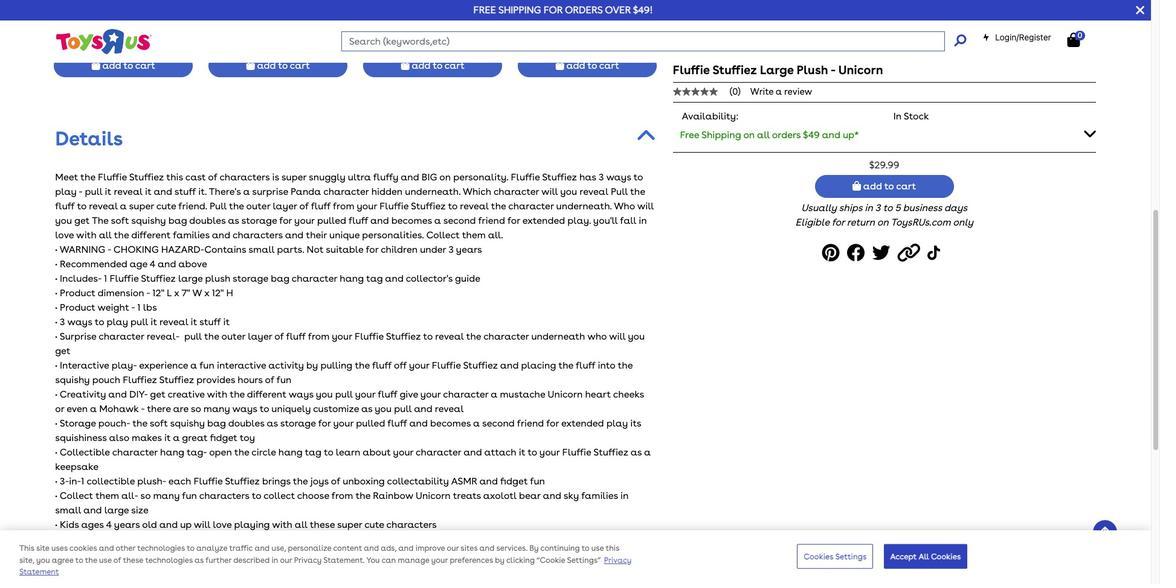 Task type: vqa. For each thing, say whether or not it's contained in the screenshot.
the top days
yes



Task type: describe. For each thing, give the bounding box(es) containing it.
fluff left into
[[576, 360, 595, 372]]

even
[[67, 404, 88, 415]]

use,
[[272, 545, 286, 554]]

0 vertical spatial (0)
[[424, 42, 435, 52]]

0 vertical spatial large
[[178, 273, 203, 285]]

in inside usually ships in 3 to 5 business days eligible for return on toysrus.com only
[[865, 203, 873, 214]]

your up pulling
[[332, 331, 352, 343]]

7 • from the top
[[55, 331, 57, 343]]

bear
[[519, 491, 541, 502]]

play pull
[[107, 317, 148, 328]]

as up contains
[[228, 215, 239, 227]]

stuffiez up l
[[141, 273, 176, 285]]

old
[[142, 520, 157, 531]]

fluff down meet
[[55, 201, 75, 212]]

this inside this site uses cookies and other technologies to analyze traffic and use, personalize content and ads, and improve our sites and services. by continuing to use this site, you agree to the use of these technologies as further described in our privacy statement. you can manage your preferences by clicking "cookie settings"
[[606, 545, 620, 554]]

Enter Keyword or Item No. search field
[[341, 31, 945, 51]]

0 vertical spatial outer
[[246, 201, 270, 212]]

10 • from the top
[[55, 418, 57, 430]]

shipping
[[498, 4, 541, 16]]

customize
[[313, 404, 359, 415]]

suitable
[[326, 244, 364, 256]]

their
[[306, 230, 327, 241]]

the right the placing
[[559, 360, 574, 372]]

7"
[[182, 288, 190, 299]]

9 • from the top
[[55, 389, 57, 401]]

copy a link to fluffie stuffiez large plush - unicorn image
[[898, 240, 924, 267]]

privacy statement
[[19, 557, 632, 577]]

your up bear
[[540, 447, 560, 459]]

cast
[[185, 172, 206, 183]]

free
[[474, 4, 496, 16]]

1 vertical spatial tag
[[305, 447, 322, 459]]

as down its
[[631, 447, 642, 459]]

it up the
[[105, 186, 111, 198]]

1 horizontal spatial small
[[249, 244, 275, 256]]

your right off
[[409, 360, 429, 372]]

2 horizontal spatial squishy
[[170, 418, 205, 430]]

1 vertical spatial different
[[247, 389, 286, 401]]

clicking
[[506, 557, 535, 566]]

you'll
[[593, 215, 618, 227]]

1 vertical spatial use
[[99, 557, 112, 566]]

activity
[[268, 360, 304, 372]]

only
[[953, 217, 973, 229]]

site,
[[19, 557, 34, 566]]

fluff up activity
[[286, 331, 306, 343]]

0 vertical spatial doubles
[[189, 215, 226, 227]]

1 vertical spatial them
[[95, 491, 119, 502]]

0 vertical spatial extended
[[523, 215, 565, 227]]

0 horizontal spatial hang
[[160, 447, 184, 459]]

interactive
[[60, 360, 109, 372]]

0 vertical spatial layer
[[273, 201, 297, 212]]

0.0 (0)
[[409, 42, 435, 52]]

so
[[191, 404, 201, 415]]

uses
[[51, 545, 68, 554]]

the down hours
[[230, 389, 245, 401]]

your inside this site uses cookies and other technologies to analyze traffic and use, personalize content and ads, and improve our sites and services. by continuing to use this site, you agree to the use of these technologies as further described in our privacy statement. you can manage your preferences by clicking "cookie settings"
[[431, 557, 448, 566]]

your right about
[[393, 447, 414, 459]]

is
[[272, 172, 279, 183]]

the down guide
[[466, 331, 481, 343]]

0 vertical spatial tag
[[366, 273, 383, 285]]

stuffiez up the (0) popup button
[[713, 63, 757, 77]]

cheeks
[[613, 389, 644, 401]]

characters up playing
[[199, 491, 249, 502]]

great
[[182, 433, 208, 444]]

you up about
[[375, 404, 392, 415]]

1 vertical spatial years
[[114, 520, 140, 531]]

eligible
[[796, 217, 830, 229]]

these inside meet the fluffie stuffiez this cast of characters is super snuggly ultra fluffy and big on personality. fluffie stuffiez has 3 ways to play - pull it reveal it and stuff it. there's a surprise panda character hidden underneath. which character will you reveal pull the fluff to reveal a super cute friend. pull the outer layer of fluff from your fluffie stuffiez to reveal the character underneath. who will you get the soft squishy bag doubles as storage for your pulled fluff and becomes a second friend for extended play. you'll fall in love with all the different families and characters and their unique personalities. collect them all. • warning - choking hazard-contains small parts. not suitable for children under 3 years • recommended age 4 and above • includes- 1 fluffie stuffiez large plush storage bag character hang tag and collector's guide • product dimension - 12" l x 7" w x 12" h • product weight - 1 lbs • 3 ways to play pull it reveal it stuff it • surprise character reveal-  pull the outer layer of fluff from your fluffie stuffiez to reveal the character underneath who will you get • interactive play- experience a fun interactive activity by pulling the fluff off your fluffie stuffiez and placing the fluff into the squishy pouch fluffiez stuffiez provides hours of fun • creativity and diy- get creative with the different ways you pull your fluff give your character a mustache unicorn heart cheeks or even a mohawk - there are so many ways to uniquely customize as you pull and reveal • storage pouch- the soft squishy bag doubles as storage for your pulled fluff and becomes a second friend for extended play its squishiness also makes it a great fidget toy • collectible character hang tag- open the circle hang tag to learn about your character and attach it to your fluffie stuffiez as a keepsake • 3-in-1 collectible plush- each fluffie stuffiez brings the joys of unboxing collectability asmr and fidget fun • collect them all- so many fun characters to collect choose from the rainbow unicorn treats axolotl bear and sky families in small and large size • kids ages 4 years old and up will love playing with all these super cute characters • 30 days limited warranty
[[310, 520, 335, 531]]

0 horizontal spatial fidget
[[210, 433, 237, 444]]

cookies
[[70, 545, 97, 554]]

fluff up unique
[[349, 215, 368, 227]]

- down 'diy-'
[[141, 404, 145, 415]]

1 vertical spatial unicorn
[[548, 389, 583, 401]]

for down personalities.
[[366, 244, 379, 256]]

in stock
[[894, 111, 929, 122]]

1 horizontal spatial underneath.
[[556, 201, 612, 212]]

plush-
[[137, 476, 166, 488]]

fun up provides
[[200, 360, 214, 372]]

0 vertical spatial friend
[[478, 215, 505, 227]]

privacy inside this site uses cookies and other technologies to analyze traffic and use, personalize content and ads, and improve our sites and services. by continuing to use this site, you agree to the use of these technologies as further described in our privacy statement. you can manage your preferences by clicking "cookie settings"
[[294, 557, 322, 566]]

2 horizontal spatial $29.99
[[869, 159, 900, 171]]

0 horizontal spatial 1
[[81, 476, 84, 488]]

of inside this site uses cookies and other technologies to analyze traffic and use, personalize content and ads, and improve our sites and services. by continuing to use this site, you agree to the use of these technologies as further described in our privacy statement. you can manage your preferences by clicking "cookie settings"
[[114, 557, 121, 566]]

1 horizontal spatial friend
[[517, 418, 544, 430]]

3 up surprise
[[60, 317, 65, 328]]

1 horizontal spatial our
[[447, 545, 459, 554]]

characters up improve
[[387, 520, 437, 531]]

1 horizontal spatial second
[[482, 418, 515, 430]]

for down customize
[[318, 418, 331, 430]]

snuggly
[[309, 172, 346, 183]]

free shipping on all orders $49 and up* button
[[673, 121, 1096, 147]]

weight
[[98, 302, 129, 314]]

1 12" from the left
[[152, 288, 164, 299]]

- up recommended
[[108, 244, 111, 256]]

kids
[[60, 520, 79, 531]]

close button image
[[1136, 4, 1145, 17]]

axolotl
[[483, 491, 517, 502]]

0 vertical spatial with
[[76, 230, 97, 241]]

2 12" from the left
[[212, 288, 224, 299]]

of down 'panda'
[[299, 201, 309, 212]]

the down 'unboxing'
[[356, 491, 371, 502]]

shopping bag image inside 0 link
[[1067, 33, 1080, 47]]

playing
[[234, 520, 270, 531]]

joys
[[310, 476, 329, 488]]

ways up uniquely
[[289, 389, 314, 401]]

fluff left off
[[372, 360, 392, 372]]

meet
[[55, 172, 78, 183]]

fun down activity
[[277, 375, 292, 386]]

agree
[[52, 557, 73, 566]]

0 vertical spatial from
[[333, 201, 355, 212]]

your up their
[[294, 215, 315, 227]]

you up warning
[[55, 215, 72, 227]]

in right sky
[[621, 491, 629, 502]]

personalities.
[[362, 230, 424, 241]]

0 vertical spatial play
[[55, 186, 77, 198]]

reveal-
[[147, 331, 179, 343]]

of up activity
[[275, 331, 284, 343]]

2 vertical spatial super
[[337, 520, 362, 531]]

0 horizontal spatial second
[[443, 215, 476, 227]]

0 horizontal spatial squishy
[[55, 375, 90, 386]]

0 vertical spatial becomes
[[391, 215, 432, 227]]

review
[[784, 86, 812, 97]]

share fluffie stuffiez large plush - unicorn on facebook image
[[847, 240, 869, 267]]

of right joys
[[331, 476, 340, 488]]

privacy inside privacy statement
[[604, 557, 632, 566]]

2 • from the top
[[55, 259, 57, 270]]

over
[[605, 4, 631, 16]]

2 vertical spatial from
[[332, 491, 353, 502]]

for up parts.
[[279, 215, 292, 227]]

can
[[382, 557, 396, 566]]

0 vertical spatial soft
[[111, 215, 129, 227]]

usually ships in 3 to 5 business days eligible for return on toysrus.com only
[[796, 203, 973, 229]]

storage
[[60, 418, 96, 430]]

"cookie
[[537, 557, 565, 566]]

rainbow
[[373, 491, 413, 502]]

stuffiez left the placing
[[463, 360, 498, 372]]

0 horizontal spatial many
[[153, 491, 180, 502]]

0 horizontal spatial get
[[55, 346, 70, 357]]

3 inside usually ships in 3 to 5 business days eligible for return on toysrus.com only
[[875, 203, 881, 214]]

fun up bear
[[530, 476, 545, 488]]

1 horizontal spatial $29.99
[[207, 28, 237, 39]]

1 horizontal spatial love
[[213, 520, 232, 531]]

shopping bag image
[[853, 181, 861, 191]]

0 vertical spatial use
[[591, 545, 604, 554]]

15 • from the top
[[55, 534, 57, 546]]

provides
[[197, 375, 235, 386]]

all.
[[488, 230, 503, 241]]

- up lbs on the left of the page
[[146, 288, 150, 299]]

1 vertical spatial pulled
[[356, 418, 385, 430]]

1 vertical spatial all
[[99, 230, 112, 241]]

0 horizontal spatial cute
[[156, 201, 176, 212]]

1 horizontal spatial many
[[203, 404, 230, 415]]

0 vertical spatial pulled
[[317, 215, 346, 227]]

surprise
[[60, 331, 96, 343]]

4 • from the top
[[55, 288, 57, 299]]

it down lbs on the left of the page
[[151, 317, 157, 328]]

underneath
[[531, 331, 585, 343]]

the left joys
[[293, 476, 308, 488]]

2 vertical spatial all
[[295, 520, 307, 531]]

0 vertical spatial families
[[173, 230, 210, 241]]

2 horizontal spatial unicorn
[[839, 63, 883, 77]]

1 horizontal spatial squishy
[[131, 215, 166, 227]]

stuffiez down big
[[411, 201, 446, 212]]

1 horizontal spatial get
[[74, 215, 90, 227]]

$19.99 for 4.2
[[516, 28, 544, 39]]

1 vertical spatial with
[[207, 389, 227, 401]]

stuffiez left has
[[542, 172, 577, 183]]

0 vertical spatial 4
[[150, 259, 155, 270]]

in-
[[69, 476, 81, 488]]

the down there's
[[229, 201, 244, 212]]

1 • from the top
[[55, 244, 57, 256]]

on inside meet the fluffie stuffiez this cast of characters is super snuggly ultra fluffy and big on personality. fluffie stuffiez has 3 ways to play - pull it reveal it and stuff it. there's a surprise panda character hidden underneath. which character will you reveal pull the fluff to reveal a super cute friend. pull the outer layer of fluff from your fluffie stuffiez to reveal the character underneath. who will you get the soft squishy bag doubles as storage for your pulled fluff and becomes a second friend for extended play. you'll fall in love with all the different families and characters and their unique personalities. collect them all. • warning - choking hazard-contains small parts. not suitable for children under 3 years • recommended age 4 and above • includes- 1 fluffie stuffiez large plush storage bag character hang tag and collector's guide • product dimension - 12" l x 7" w x 12" h • product weight - 1 lbs • 3 ways to play pull it reveal it stuff it • surprise character reveal-  pull the outer layer of fluff from your fluffie stuffiez to reveal the character underneath who will you get • interactive play- experience a fun interactive activity by pulling the fluff off your fluffie stuffiez and placing the fluff into the squishy pouch fluffiez stuffiez provides hours of fun • creativity and diy- get creative with the different ways you pull your fluff give your character a mustache unicorn heart cheeks or even a mohawk - there are so many ways to uniquely customize as you pull and reveal • storage pouch- the soft squishy bag doubles as storage for your pulled fluff and becomes a second friend for extended play its squishiness also makes it a great fidget toy • collectible character hang tag- open the circle hang tag to learn about your character and attach it to your fluffie stuffiez as a keepsake • 3-in-1 collectible plush- each fluffie stuffiez brings the joys of unboxing collectability asmr and fidget fun • collect them all- so many fun characters to collect choose from the rainbow unicorn treats axolotl bear and sky families in small and large size • kids ages 4 years old and up will love playing with all these super cute characters • 30 days limited warranty
[[440, 172, 451, 183]]

ads,
[[381, 545, 397, 554]]

you inside this site uses cookies and other technologies to analyze traffic and use, personalize content and ads, and improve our sites and services. by continuing to use this site, you agree to the use of these technologies as further described in our privacy statement. you can manage your preferences by clicking "cookie settings"
[[36, 557, 50, 566]]

fluff down 'panda'
[[311, 201, 331, 212]]

0 horizontal spatial unicorn
[[416, 491, 451, 502]]

1 horizontal spatial them
[[462, 230, 486, 241]]

in inside this site uses cookies and other technologies to analyze traffic and use, personalize content and ads, and improve our sites and services. by continuing to use this site, you agree to the use of these technologies as further described in our privacy statement. you can manage your preferences by clicking "cookie settings"
[[272, 557, 278, 566]]

as right customize
[[361, 404, 373, 415]]

- up play pull
[[131, 302, 135, 314]]

fun up up at the left of the page
[[182, 491, 197, 502]]

3-
[[60, 476, 69, 488]]

- right plush
[[831, 63, 836, 77]]

attach
[[484, 447, 516, 459]]

heart
[[585, 389, 611, 401]]

statement.
[[323, 557, 365, 566]]

accept
[[890, 553, 917, 562]]

your up customize
[[355, 389, 376, 401]]

as down uniquely
[[267, 418, 278, 430]]

fluff left give
[[378, 389, 397, 401]]

fall
[[620, 215, 636, 227]]

the up the choking
[[114, 230, 129, 241]]

lbs
[[143, 302, 157, 314]]

of right hours
[[265, 375, 274, 386]]

the up "who"
[[630, 186, 645, 198]]

you up play.
[[560, 186, 577, 198]]

1 vertical spatial 4
[[106, 520, 112, 531]]

12 • from the top
[[55, 476, 57, 488]]

creativity
[[60, 389, 106, 401]]

for down "personality."
[[508, 215, 520, 227]]

cookies settings
[[804, 553, 867, 562]]

1 cookies from the left
[[804, 553, 834, 562]]

warning
[[60, 244, 105, 256]]

$49!
[[633, 4, 653, 16]]

of right "cast" at the left top of the page
[[208, 172, 217, 183]]

off
[[394, 360, 407, 372]]

6 • from the top
[[55, 317, 57, 328]]

1 horizontal spatial stuff
[[199, 317, 221, 328]]

on inside dropdown button
[[744, 129, 755, 141]]

in right the fall
[[639, 215, 647, 227]]

play.
[[568, 215, 591, 227]]

you up customize
[[316, 389, 333, 401]]

and inside dropdown button
[[822, 129, 841, 141]]

it down w
[[191, 317, 197, 328]]

services.
[[496, 545, 527, 554]]

you right who
[[628, 331, 645, 343]]

2 vertical spatial bag
[[207, 418, 226, 430]]

0 horizontal spatial our
[[280, 557, 292, 566]]

create a pinterest pin for fluffie stuffiez large plush - unicorn image
[[822, 240, 843, 267]]

sites
[[461, 545, 478, 554]]

it right attach
[[519, 447, 525, 459]]

- down details
[[79, 186, 82, 198]]

give
[[400, 389, 418, 401]]

1 vertical spatial technologies
[[145, 557, 193, 566]]

3 right has
[[599, 172, 604, 183]]

0 vertical spatial technologies
[[137, 545, 185, 554]]

0 horizontal spatial pull
[[85, 186, 102, 198]]

pouch-
[[98, 418, 130, 430]]

the down "toy"
[[234, 447, 249, 459]]

circle
[[252, 447, 276, 459]]

squishiness
[[55, 433, 107, 444]]

days inside usually ships in 3 to 5 business days eligible for return on toysrus.com only
[[944, 203, 968, 214]]

limited
[[98, 534, 130, 546]]

l
[[167, 288, 172, 299]]

ways up "toy"
[[232, 404, 257, 415]]

1 horizontal spatial years
[[456, 244, 482, 256]]

for inside usually ships in 3 to 5 business days eligible for return on toysrus.com only
[[832, 217, 845, 229]]

3 right under
[[449, 244, 454, 256]]

you
[[366, 557, 380, 566]]

$19.99 for 0.0
[[362, 28, 390, 39]]

cookies settings button
[[797, 545, 873, 570]]

friend.
[[178, 201, 207, 212]]

treats
[[453, 491, 481, 502]]

0 horizontal spatial bag
[[168, 215, 187, 227]]

0 horizontal spatial $29.99
[[52, 28, 82, 39]]

1 vertical spatial bag
[[271, 273, 290, 285]]

the up 'makes'
[[132, 418, 147, 430]]

it right 'makes'
[[164, 433, 171, 444]]

1 vertical spatial becomes
[[430, 418, 471, 430]]

5 • from the top
[[55, 302, 57, 314]]

pouch
[[92, 375, 120, 386]]

collectability
[[387, 476, 449, 488]]

plush
[[205, 273, 230, 285]]

1 horizontal spatial doubles
[[228, 418, 265, 430]]

usually
[[801, 203, 837, 214]]

0 horizontal spatial layer
[[248, 331, 272, 343]]

0
[[1078, 31, 1083, 40]]

ways up "who"
[[606, 172, 631, 183]]

1 vertical spatial outer
[[221, 331, 245, 343]]

large
[[760, 63, 794, 77]]

unboxing
[[343, 476, 385, 488]]



Task type: locate. For each thing, give the bounding box(es) containing it.
1 horizontal spatial bag
[[207, 418, 226, 430]]

1 vertical spatial this
[[606, 545, 620, 554]]

0 horizontal spatial stuff
[[175, 186, 196, 198]]

pull up customize
[[335, 389, 353, 401]]

fluff
[[55, 201, 75, 212], [311, 201, 331, 212], [349, 215, 368, 227], [286, 331, 306, 343], [372, 360, 392, 372], [576, 360, 595, 372], [378, 389, 397, 401], [388, 418, 407, 430]]

of
[[208, 172, 217, 183], [299, 201, 309, 212], [275, 331, 284, 343], [265, 375, 274, 386], [331, 476, 340, 488], [114, 557, 121, 566]]

all inside free shipping on all orders $49 and up* dropdown button
[[757, 129, 770, 141]]

privacy down personalize
[[294, 557, 322, 566]]

super right is
[[281, 172, 307, 183]]

0 horizontal spatial tag
[[305, 447, 322, 459]]

1 vertical spatial play
[[607, 418, 628, 430]]

0 link
[[1067, 31, 1092, 48]]

outer
[[246, 201, 270, 212], [221, 331, 245, 343]]

1 horizontal spatial with
[[207, 389, 227, 401]]

cart
[[135, 60, 155, 71], [290, 60, 310, 71], [445, 60, 465, 71], [599, 60, 619, 71], [896, 181, 916, 192]]

extended down "heart"
[[561, 418, 604, 430]]

add
[[102, 60, 121, 71], [257, 60, 276, 71], [412, 60, 431, 71], [566, 60, 585, 71], [863, 181, 882, 192]]

your right give
[[420, 389, 441, 401]]

pull down there's
[[210, 201, 227, 212]]

14 • from the top
[[55, 520, 57, 531]]

0 horizontal spatial underneath.
[[405, 186, 461, 198]]

ages
[[81, 520, 104, 531]]

underneath. down big
[[405, 186, 461, 198]]

login/register button
[[983, 31, 1051, 44]]

warranty
[[133, 534, 177, 546]]

many right so
[[203, 404, 230, 415]]

0 horizontal spatial love
[[55, 230, 74, 241]]

shopping bag image
[[1067, 33, 1080, 47], [92, 60, 100, 70], [246, 60, 255, 70], [401, 60, 410, 70], [556, 60, 564, 70]]

0 horizontal spatial small
[[55, 505, 81, 517]]

ways up surprise
[[67, 317, 92, 328]]

all
[[757, 129, 770, 141], [99, 230, 112, 241], [295, 520, 307, 531]]

1 vertical spatial families
[[581, 491, 618, 502]]

it left it.
[[145, 186, 151, 198]]

outer down the "surprise"
[[246, 201, 270, 212]]

1 vertical spatial (0)
[[730, 86, 741, 97]]

2 horizontal spatial bag
[[271, 273, 290, 285]]

2 product from the top
[[60, 302, 95, 314]]

1 horizontal spatial 1
[[137, 302, 141, 314]]

it down h
[[223, 317, 230, 328]]

0 horizontal spatial soft
[[111, 215, 129, 227]]

$29.99
[[52, 28, 82, 39], [207, 28, 237, 39], [869, 159, 900, 171]]

manage
[[398, 557, 429, 566]]

this inside meet the fluffie stuffiez this cast of characters is super snuggly ultra fluffy and big on personality. fluffie stuffiez has 3 ways to play - pull it reveal it and stuff it. there's a surprise panda character hidden underneath. which character will you reveal pull the fluff to reveal a super cute friend. pull the outer layer of fluff from your fluffie stuffiez to reveal the character underneath. who will you get the soft squishy bag doubles as storage for your pulled fluff and becomes a second friend for extended play. you'll fall in love with all the different families and characters and their unique personalities. collect them all. • warning - choking hazard-contains small parts. not suitable for children under 3 years • recommended age 4 and above • includes- 1 fluffie stuffiez large plush storage bag character hang tag and collector's guide • product dimension - 12" l x 7" w x 12" h • product weight - 1 lbs • 3 ways to play pull it reveal it stuff it • surprise character reveal-  pull the outer layer of fluff from your fluffie stuffiez to reveal the character underneath who will you get • interactive play- experience a fun interactive activity by pulling the fluff off your fluffie stuffiez and placing the fluff into the squishy pouch fluffiez stuffiez provides hours of fun • creativity and diy- get creative with the different ways you pull your fluff give your character a mustache unicorn heart cheeks or even a mohawk - there are so many ways to uniquely customize as you pull and reveal • storage pouch- the soft squishy bag doubles as storage for your pulled fluff and becomes a second friend for extended play its squishiness also makes it a great fidget toy • collectible character hang tag- open the circle hang tag to learn about your character and attach it to your fluffie stuffiez as a keepsake • 3-in-1 collectible plush- each fluffie stuffiez brings the joys of unboxing collectability asmr and fidget fun • collect them all- so many fun characters to collect choose from the rainbow unicorn treats axolotl bear and sky families in small and large size • kids ages 4 years old and up will love playing with all these super cute characters • 30 days limited warranty
[[166, 172, 183, 183]]

3 • from the top
[[55, 273, 57, 285]]

the up interactive
[[204, 331, 219, 343]]

big
[[422, 172, 437, 183]]

stuffiez up off
[[386, 331, 421, 343]]

0 horizontal spatial cookies
[[804, 553, 834, 562]]

0 vertical spatial pull
[[611, 186, 628, 198]]

x right w
[[204, 288, 209, 299]]

1 vertical spatial pull
[[210, 201, 227, 212]]

1 vertical spatial on
[[440, 172, 451, 183]]

these inside this site uses cookies and other technologies to analyze traffic and use, personalize content and ads, and improve our sites and services. by continuing to use this site, you agree to the use of these technologies as further described in our privacy statement. you can manage your preferences by clicking "cookie settings"
[[123, 557, 143, 566]]

all
[[919, 553, 929, 562]]

personalize
[[288, 545, 331, 554]]

days up only on the top right of the page
[[944, 203, 968, 214]]

0 vertical spatial super
[[281, 172, 307, 183]]

0 vertical spatial many
[[203, 404, 230, 415]]

0 vertical spatial them
[[462, 230, 486, 241]]

write a review
[[750, 86, 812, 97]]

all down the
[[99, 230, 112, 241]]

for
[[279, 215, 292, 227], [508, 215, 520, 227], [832, 217, 845, 229], [366, 244, 379, 256], [318, 418, 331, 430], [546, 418, 559, 430]]

1 $19.99 from the left
[[362, 28, 390, 39]]

4.7
[[100, 42, 111, 52]]

unicorn
[[839, 63, 883, 77], [548, 389, 583, 401], [416, 491, 451, 502]]

under
[[420, 244, 446, 256]]

0 vertical spatial this
[[166, 172, 183, 183]]

keepsake
[[55, 462, 98, 473]]

becomes up asmr at the bottom left of the page
[[430, 418, 471, 430]]

large down 'above'
[[178, 273, 203, 285]]

0 vertical spatial different
[[131, 230, 171, 241]]

collect up under
[[426, 230, 460, 241]]

13 • from the top
[[55, 491, 57, 502]]

settings"
[[567, 557, 601, 566]]

the right meet
[[80, 172, 95, 183]]

them down collectible
[[95, 491, 119, 502]]

2 $19.99 from the left
[[516, 28, 544, 39]]

0 horizontal spatial pull
[[210, 201, 227, 212]]

on right 'shipping'
[[744, 129, 755, 141]]

0 vertical spatial collect
[[426, 230, 460, 241]]

stuffiez
[[713, 63, 757, 77], [129, 172, 164, 183], [542, 172, 577, 183], [411, 201, 446, 212], [141, 273, 176, 285], [386, 331, 421, 343], [463, 360, 498, 372], [159, 375, 194, 386], [594, 447, 628, 459], [225, 476, 260, 488]]

get down surprise
[[55, 346, 70, 357]]

love up analyze
[[213, 520, 232, 531]]

on inside usually ships in 3 to 5 business days eligible for return on toysrus.com only
[[877, 217, 889, 229]]

by inside this site uses cookies and other technologies to analyze traffic and use, personalize content and ads, and improve our sites and services. by continuing to use this site, you agree to the use of these technologies as further described in our privacy statement. you can manage your preferences by clicking "cookie settings"
[[495, 557, 505, 566]]

2 horizontal spatial super
[[337, 520, 362, 531]]

different down hours
[[247, 389, 286, 401]]

plush
[[797, 63, 828, 77]]

1 horizontal spatial $19.99
[[516, 28, 544, 39]]

all left orders
[[757, 129, 770, 141]]

stuff
[[175, 186, 196, 198], [199, 317, 221, 328]]

second down which
[[443, 215, 476, 227]]

0 vertical spatial all
[[757, 129, 770, 141]]

the inside this site uses cookies and other technologies to analyze traffic and use, personalize content and ads, and improve our sites and services. by continuing to use this site, you agree to the use of these technologies as further described in our privacy statement. you can manage your preferences by clicking "cookie settings"
[[85, 557, 97, 566]]

choking
[[113, 244, 159, 256]]

1 product from the top
[[60, 288, 95, 299]]

1 vertical spatial extended
[[561, 418, 604, 430]]

1 vertical spatial pull
[[335, 389, 353, 401]]

1 horizontal spatial days
[[944, 203, 968, 214]]

4.7 (24)
[[100, 42, 129, 52]]

1 vertical spatial stuff
[[199, 317, 221, 328]]

1 horizontal spatial these
[[310, 520, 335, 531]]

our down the use,
[[280, 557, 292, 566]]

2 horizontal spatial all
[[757, 129, 770, 141]]

0 vertical spatial second
[[443, 215, 476, 227]]

8 • from the top
[[55, 360, 57, 372]]

tag
[[366, 273, 383, 285], [305, 447, 322, 459]]

cute left the friend.
[[156, 201, 176, 212]]

for down the placing
[[546, 418, 559, 430]]

0 vertical spatial our
[[447, 545, 459, 554]]

contains
[[204, 244, 246, 256]]

0 horizontal spatial 12"
[[152, 288, 164, 299]]

1 vertical spatial from
[[308, 331, 330, 343]]

1 horizontal spatial hang
[[278, 447, 303, 459]]

love
[[55, 230, 74, 241], [213, 520, 232, 531]]

2 vertical spatial on
[[877, 217, 889, 229]]

1 horizontal spatial pulled
[[356, 418, 385, 430]]

collect down in-
[[60, 491, 93, 502]]

families up hazard-
[[173, 230, 210, 241]]

not
[[307, 244, 324, 256]]

stuffiez left "brings"
[[225, 476, 260, 488]]

second up attach
[[482, 418, 515, 430]]

write a review button
[[750, 86, 812, 97]]

11 • from the top
[[55, 447, 57, 459]]

0 horizontal spatial days
[[73, 534, 96, 546]]

soft right the
[[111, 215, 129, 227]]

layer down the "surprise"
[[273, 201, 297, 212]]

cookies
[[804, 553, 834, 562], [931, 553, 961, 562]]

1 down 'keepsake'
[[81, 476, 84, 488]]

privacy statement link
[[19, 557, 632, 577]]

the right into
[[618, 360, 633, 372]]

2 vertical spatial pull
[[394, 404, 412, 415]]

0 vertical spatial product
[[60, 288, 95, 299]]

free shipping for orders over $49! link
[[474, 4, 653, 16]]

this left "cast" at the left top of the page
[[166, 172, 183, 183]]

stuff down w
[[199, 317, 221, 328]]

with up the use,
[[272, 520, 293, 531]]

you down site
[[36, 557, 50, 566]]

0 vertical spatial stuff
[[175, 186, 196, 198]]

by left pulling
[[306, 360, 318, 372]]

stuffiez left "cast" at the left top of the page
[[129, 172, 164, 183]]

as
[[228, 215, 239, 227], [361, 404, 373, 415], [267, 418, 278, 430], [631, 447, 642, 459], [195, 557, 204, 566]]

meet the fluffie stuffiez this cast of characters is super snuggly ultra fluffy and big on personality. fluffie stuffiez has 3 ways to play - pull it reveal it and stuff it. there's a surprise panda character hidden underneath. which character will you reveal pull the fluff to reveal a super cute friend. pull the outer layer of fluff from your fluffie stuffiez to reveal the character underneath. who will you get the soft squishy bag doubles as storage for your pulled fluff and becomes a second friend for extended play. you'll fall in love with all the different families and characters and their unique personalities. collect them all. • warning - choking hazard-contains small parts. not suitable for children under 3 years • recommended age 4 and above • includes- 1 fluffie stuffiez large plush storage bag character hang tag and collector's guide • product dimension - 12" l x 7" w x 12" h • product weight - 1 lbs • 3 ways to play pull it reveal it stuff it • surprise character reveal-  pull the outer layer of fluff from your fluffie stuffiez to reveal the character underneath who will you get • interactive play- experience a fun interactive activity by pulling the fluff off your fluffie stuffiez and placing the fluff into the squishy pouch fluffiez stuffiez provides hours of fun • creativity and diy- get creative with the different ways you pull your fluff give your character a mustache unicorn heart cheeks or even a mohawk - there are so many ways to uniquely customize as you pull and reveal • storage pouch- the soft squishy bag doubles as storage for your pulled fluff and becomes a second friend for extended play its squishiness also makes it a great fidget toy • collectible character hang tag- open the circle hang tag to learn about your character and attach it to your fluffie stuffiez as a keepsake • 3-in-1 collectible plush- each fluffie stuffiez brings the joys of unboxing collectability asmr and fidget fun • collect them all- so many fun characters to collect choose from the rainbow unicorn treats axolotl bear and sky families in small and large size • kids ages 4 years old and up will love playing with all these super cute characters • 30 days limited warranty
[[55, 172, 654, 546]]

of down other
[[114, 557, 121, 566]]

1 vertical spatial small
[[55, 505, 81, 517]]

this right continuing
[[606, 545, 620, 554]]

placing
[[521, 360, 556, 372]]

characters up there's
[[220, 172, 270, 183]]

days inside meet the fluffie stuffiez this cast of characters is super snuggly ultra fluffy and big on personality. fluffie stuffiez has 3 ways to play - pull it reveal it and stuff it. there's a surprise panda character hidden underneath. which character will you reveal pull the fluff to reveal a super cute friend. pull the outer layer of fluff from your fluffie stuffiez to reveal the character underneath. who will you get the soft squishy bag doubles as storage for your pulled fluff and becomes a second friend for extended play. you'll fall in love with all the different families and characters and their unique personalities. collect them all. • warning - choking hazard-contains small parts. not suitable for children under 3 years • recommended age 4 and above • includes- 1 fluffie stuffiez large plush storage bag character hang tag and collector's guide • product dimension - 12" l x 7" w x 12" h • product weight - 1 lbs • 3 ways to play pull it reveal it stuff it • surprise character reveal-  pull the outer layer of fluff from your fluffie stuffiez to reveal the character underneath who will you get • interactive play- experience a fun interactive activity by pulling the fluff off your fluffie stuffiez and placing the fluff into the squishy pouch fluffiez stuffiez provides hours of fun • creativity and diy- get creative with the different ways you pull your fluff give your character a mustache unicorn heart cheeks or even a mohawk - there are so many ways to uniquely customize as you pull and reveal • storage pouch- the soft squishy bag doubles as storage for your pulled fluff and becomes a second friend for extended play its squishiness also makes it a great fidget toy • collectible character hang tag- open the circle hang tag to learn about your character and attach it to your fluffie stuffiez as a keepsake • 3-in-1 collectible plush- each fluffie stuffiez brings the joys of unboxing collectability asmr and fidget fun • collect them all- so many fun characters to collect choose from the rainbow unicorn treats axolotl bear and sky families in small and large size • kids ages 4 years old and up will love playing with all these super cute characters • 30 days limited warranty
[[73, 534, 96, 546]]

•
[[55, 244, 57, 256], [55, 259, 57, 270], [55, 273, 57, 285], [55, 288, 57, 299], [55, 302, 57, 314], [55, 317, 57, 328], [55, 331, 57, 343], [55, 360, 57, 372], [55, 389, 57, 401], [55, 418, 57, 430], [55, 447, 57, 459], [55, 476, 57, 488], [55, 491, 57, 502], [55, 520, 57, 531], [55, 534, 57, 546]]

squishy up the choking
[[131, 215, 166, 227]]

4
[[150, 259, 155, 270], [106, 520, 112, 531]]

1 horizontal spatial on
[[744, 129, 755, 141]]

1 vertical spatial collect
[[60, 491, 93, 502]]

families right sky
[[581, 491, 618, 502]]

1 horizontal spatial soft
[[150, 418, 168, 430]]

play left its
[[607, 418, 628, 430]]

0.0
[[409, 42, 421, 52]]

to inside usually ships in 3 to 5 business days eligible for return on toysrus.com only
[[883, 203, 893, 214]]

from down 'unboxing'
[[332, 491, 353, 502]]

creative
[[168, 389, 205, 401]]

1 horizontal spatial (0)
[[730, 86, 741, 97]]

None search field
[[341, 31, 966, 51]]

choose
[[297, 491, 329, 502]]

personality.
[[453, 172, 508, 183]]

small
[[249, 244, 275, 256], [55, 505, 81, 517]]

squishy
[[131, 215, 166, 227], [55, 375, 90, 386], [170, 418, 205, 430]]

has
[[579, 172, 596, 183]]

1 vertical spatial fidget
[[500, 476, 528, 488]]

1 horizontal spatial super
[[281, 172, 307, 183]]

0 vertical spatial on
[[744, 129, 755, 141]]

further
[[206, 557, 231, 566]]

1 horizontal spatial play
[[607, 418, 628, 430]]

0 horizontal spatial pulled
[[317, 215, 346, 227]]

panda
[[291, 186, 321, 198]]

0 vertical spatial these
[[310, 520, 335, 531]]

unicorn down collectability
[[416, 491, 451, 502]]

2 vertical spatial storage
[[280, 418, 316, 430]]

0 vertical spatial cute
[[156, 201, 176, 212]]

the down which
[[491, 201, 506, 212]]

fidget
[[210, 433, 237, 444], [500, 476, 528, 488]]

layer
[[273, 201, 297, 212], [248, 331, 272, 343]]

share a link to fluffie stuffiez large plush - unicorn on twitter image
[[872, 240, 894, 267]]

bag down parts.
[[271, 273, 290, 285]]

0 horizontal spatial use
[[99, 557, 112, 566]]

asmr
[[451, 476, 477, 488]]

0 horizontal spatial years
[[114, 520, 140, 531]]

1 horizontal spatial outer
[[246, 201, 270, 212]]

parts.
[[277, 244, 304, 256]]

12" left l
[[152, 288, 164, 299]]

the right pulling
[[355, 360, 370, 372]]

large down all-
[[104, 505, 129, 517]]

tiktok image
[[928, 240, 943, 267]]

2 x from the left
[[204, 288, 209, 299]]

layer up interactive
[[248, 331, 272, 343]]

0 horizontal spatial different
[[131, 230, 171, 241]]

by inside meet the fluffie stuffiez this cast of characters is super snuggly ultra fluffy and big on personality. fluffie stuffiez has 3 ways to play - pull it reveal it and stuff it. there's a surprise panda character hidden underneath. which character will you reveal pull the fluff to reveal a super cute friend. pull the outer layer of fluff from your fluffie stuffiez to reveal the character underneath. who will you get the soft squishy bag doubles as storage for your pulled fluff and becomes a second friend for extended play. you'll fall in love with all the different families and characters and their unique personalities. collect them all. • warning - choking hazard-contains small parts. not suitable for children under 3 years • recommended age 4 and above • includes- 1 fluffie stuffiez large plush storage bag character hang tag and collector's guide • product dimension - 12" l x 7" w x 12" h • product weight - 1 lbs • 3 ways to play pull it reveal it stuff it • surprise character reveal-  pull the outer layer of fluff from your fluffie stuffiez to reveal the character underneath who will you get • interactive play- experience a fun interactive activity by pulling the fluff off your fluffie stuffiez and placing the fluff into the squishy pouch fluffiez stuffiez provides hours of fun • creativity and diy- get creative with the different ways you pull your fluff give your character a mustache unicorn heart cheeks or even a mohawk - there are so many ways to uniquely customize as you pull and reveal • storage pouch- the soft squishy bag doubles as storage for your pulled fluff and becomes a second friend for extended play its squishiness also makes it a great fidget toy • collectible character hang tag- open the circle hang tag to learn about your character and attach it to your fluffie stuffiez as a keepsake • 3-in-1 collectible plush- each fluffie stuffiez brings the joys of unboxing collectability asmr and fidget fun • collect them all- so many fun characters to collect choose from the rainbow unicorn treats axolotl bear and sky families in small and large size • kids ages 4 years old and up will love playing with all these super cute characters • 30 days limited warranty
[[306, 360, 318, 372]]

doubles down the friend.
[[189, 215, 226, 227]]

(0) button
[[673, 86, 750, 97]]

2 horizontal spatial on
[[877, 217, 889, 229]]

1 horizontal spatial tag
[[366, 273, 383, 285]]

toy
[[240, 433, 255, 444]]

up
[[180, 520, 192, 531]]

as inside this site uses cookies and other technologies to analyze traffic and use, personalize content and ads, and improve our sites and services. by continuing to use this site, you agree to the use of these technologies as further described in our privacy statement. you can manage your preferences by clicking "cookie settings"
[[195, 557, 204, 566]]

which
[[463, 186, 491, 198]]

0 vertical spatial squishy
[[131, 215, 166, 227]]

characters up contains
[[233, 230, 283, 241]]

2 privacy from the left
[[604, 557, 632, 566]]

cookies right all
[[931, 553, 961, 562]]

1 vertical spatial super
[[129, 201, 154, 212]]

sky
[[564, 491, 579, 502]]

toys r us image
[[55, 28, 152, 55]]

there
[[147, 404, 171, 415]]

1 vertical spatial cute
[[365, 520, 384, 531]]

pulled
[[317, 215, 346, 227], [356, 418, 385, 430]]

1 horizontal spatial fidget
[[500, 476, 528, 488]]

pull up "who"
[[611, 186, 628, 198]]

stuffiez up creative
[[159, 375, 194, 386]]

1 vertical spatial storage
[[233, 273, 268, 285]]

traffic
[[229, 545, 253, 554]]

cookies left settings
[[804, 553, 834, 562]]

all-
[[122, 491, 138, 502]]

0 horizontal spatial 4
[[106, 520, 112, 531]]

statement
[[19, 568, 59, 577]]

pulled up unique
[[317, 215, 346, 227]]

2 horizontal spatial hang
[[340, 273, 364, 285]]

hang left tag-
[[160, 447, 184, 459]]

improve
[[416, 545, 445, 554]]

pulled up about
[[356, 418, 385, 430]]

1 x from the left
[[174, 288, 179, 299]]

by down services.
[[495, 557, 505, 566]]

1 privacy from the left
[[294, 557, 322, 566]]

also
[[109, 433, 129, 444]]

ships
[[839, 203, 862, 214]]

fluff down give
[[388, 418, 407, 430]]

hang right the circle
[[278, 447, 303, 459]]

0 horizontal spatial these
[[123, 557, 143, 566]]

2 cookies from the left
[[931, 553, 961, 562]]

2 vertical spatial with
[[272, 520, 293, 531]]

tag-
[[187, 447, 207, 459]]

product down includes-
[[60, 288, 95, 299]]

1 horizontal spatial privacy
[[604, 557, 632, 566]]

0 vertical spatial storage
[[241, 215, 277, 227]]

0 horizontal spatial large
[[104, 505, 129, 517]]

-
[[831, 63, 836, 77], [79, 186, 82, 198], [108, 244, 111, 256], [146, 288, 150, 299], [131, 302, 135, 314], [141, 404, 145, 415]]

4.2 (23)
[[564, 42, 593, 52]]

0 horizontal spatial play
[[55, 186, 77, 198]]

up*
[[843, 129, 859, 141]]

fluffiez
[[123, 375, 157, 386]]

product up surprise
[[60, 302, 95, 314]]

love up warning
[[55, 230, 74, 241]]

0 horizontal spatial (0)
[[424, 42, 435, 52]]

collectible
[[60, 447, 110, 459]]

1 horizontal spatial collect
[[426, 230, 460, 241]]

technologies down old
[[137, 545, 185, 554]]

0 horizontal spatial outer
[[221, 331, 245, 343]]

2 horizontal spatial pull
[[394, 404, 412, 415]]

your down "hidden"
[[357, 201, 377, 212]]

1 vertical spatial our
[[280, 557, 292, 566]]

use up settings"
[[591, 545, 604, 554]]

diy-
[[129, 389, 148, 401]]

privacy right settings"
[[604, 557, 632, 566]]

1 vertical spatial these
[[123, 557, 143, 566]]

1 horizontal spatial this
[[606, 545, 620, 554]]

uniquely
[[271, 404, 311, 415]]

it
[[105, 186, 111, 198], [145, 186, 151, 198], [151, 317, 157, 328], [191, 317, 197, 328], [223, 317, 230, 328], [164, 433, 171, 444], [519, 447, 525, 459]]

bag up 'great'
[[207, 418, 226, 430]]

stuffiez down "heart"
[[594, 447, 628, 459]]

1 vertical spatial friend
[[517, 418, 544, 430]]

to
[[123, 60, 133, 71], [278, 60, 288, 71], [433, 60, 442, 71], [588, 60, 597, 71], [634, 172, 643, 183], [885, 181, 894, 192], [77, 201, 86, 212], [448, 201, 458, 212], [883, 203, 893, 214], [95, 317, 104, 328], [423, 331, 433, 343], [260, 404, 269, 415], [324, 447, 333, 459], [528, 447, 537, 459], [252, 491, 261, 502], [187, 545, 195, 554], [582, 545, 590, 554], [75, 557, 83, 566]]

0 vertical spatial pull
[[85, 186, 102, 198]]

$19.99
[[362, 28, 390, 39], [516, 28, 544, 39]]

0 horizontal spatial x
[[174, 288, 179, 299]]

your down customize
[[333, 418, 354, 430]]



